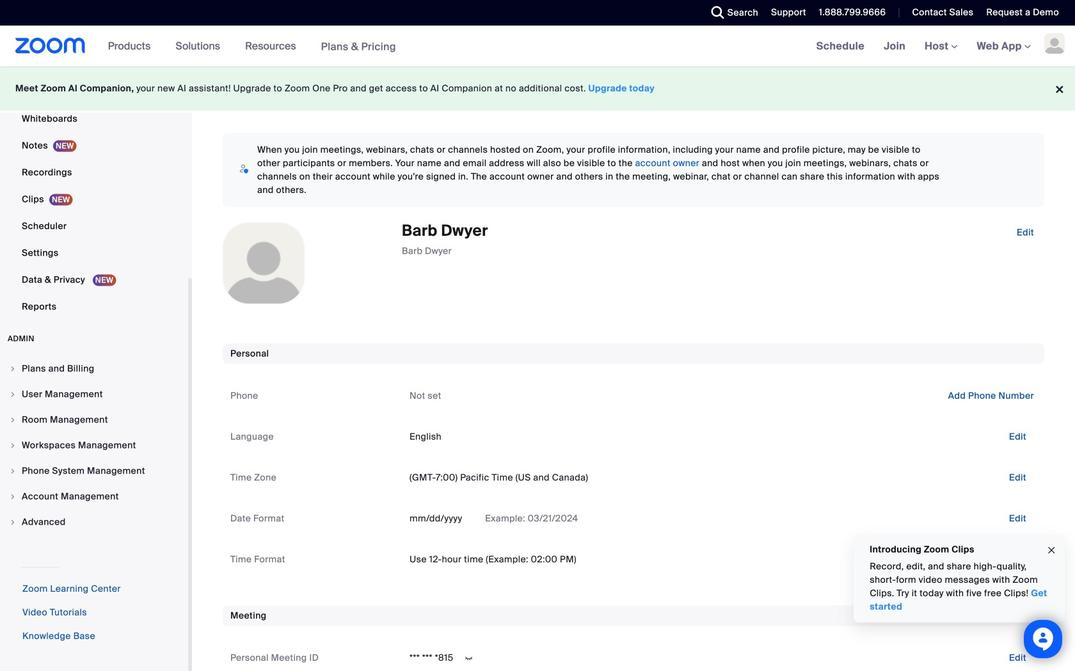 Task type: vqa. For each thing, say whether or not it's contained in the screenshot.
RECORDINGS link
no



Task type: locate. For each thing, give the bounding box(es) containing it.
personal menu menu
[[0, 0, 188, 321]]

2 vertical spatial right image
[[9, 519, 17, 527]]

0 vertical spatial right image
[[9, 365, 17, 373]]

menu item
[[0, 357, 188, 381], [0, 383, 188, 407], [0, 408, 188, 433], [0, 434, 188, 458], [0, 459, 188, 484], [0, 485, 188, 509], [0, 511, 188, 535]]

1 vertical spatial right image
[[9, 417, 17, 424]]

1 right image from the top
[[9, 391, 17, 399]]

right image for 4th menu item
[[9, 442, 17, 450]]

right image
[[9, 391, 17, 399], [9, 442, 17, 450], [9, 468, 17, 475], [9, 493, 17, 501]]

3 right image from the top
[[9, 468, 17, 475]]

footer
[[0, 67, 1075, 111]]

2 right image from the top
[[9, 417, 17, 424]]

product information navigation
[[98, 26, 406, 68]]

5 menu item from the top
[[0, 459, 188, 484]]

2 right image from the top
[[9, 442, 17, 450]]

4 right image from the top
[[9, 493, 17, 501]]

right image for seventh menu item from the bottom of the the admin menu menu
[[9, 365, 17, 373]]

1 menu item from the top
[[0, 357, 188, 381]]

1 right image from the top
[[9, 365, 17, 373]]

banner
[[0, 26, 1075, 68]]

right image
[[9, 365, 17, 373], [9, 417, 17, 424], [9, 519, 17, 527]]

right image for seventh menu item from the top
[[9, 519, 17, 527]]

3 menu item from the top
[[0, 408, 188, 433]]

show personal meeting id image
[[459, 654, 479, 665]]

7 menu item from the top
[[0, 511, 188, 535]]

3 right image from the top
[[9, 519, 17, 527]]

edit user photo image
[[253, 258, 274, 269]]



Task type: describe. For each thing, give the bounding box(es) containing it.
close image
[[1046, 544, 1057, 558]]

zoom logo image
[[15, 38, 86, 54]]

right image for sixth menu item from the bottom
[[9, 391, 17, 399]]

admin menu menu
[[0, 357, 188, 536]]

right image for third menu item from the top of the the admin menu menu
[[9, 417, 17, 424]]

profile picture image
[[1044, 33, 1065, 54]]

user photo image
[[223, 223, 304, 304]]

meetings navigation
[[807, 26, 1075, 68]]

right image for 5th menu item
[[9, 468, 17, 475]]

4 menu item from the top
[[0, 434, 188, 458]]

2 menu item from the top
[[0, 383, 188, 407]]

6 menu item from the top
[[0, 485, 188, 509]]

right image for 2nd menu item from the bottom
[[9, 493, 17, 501]]



